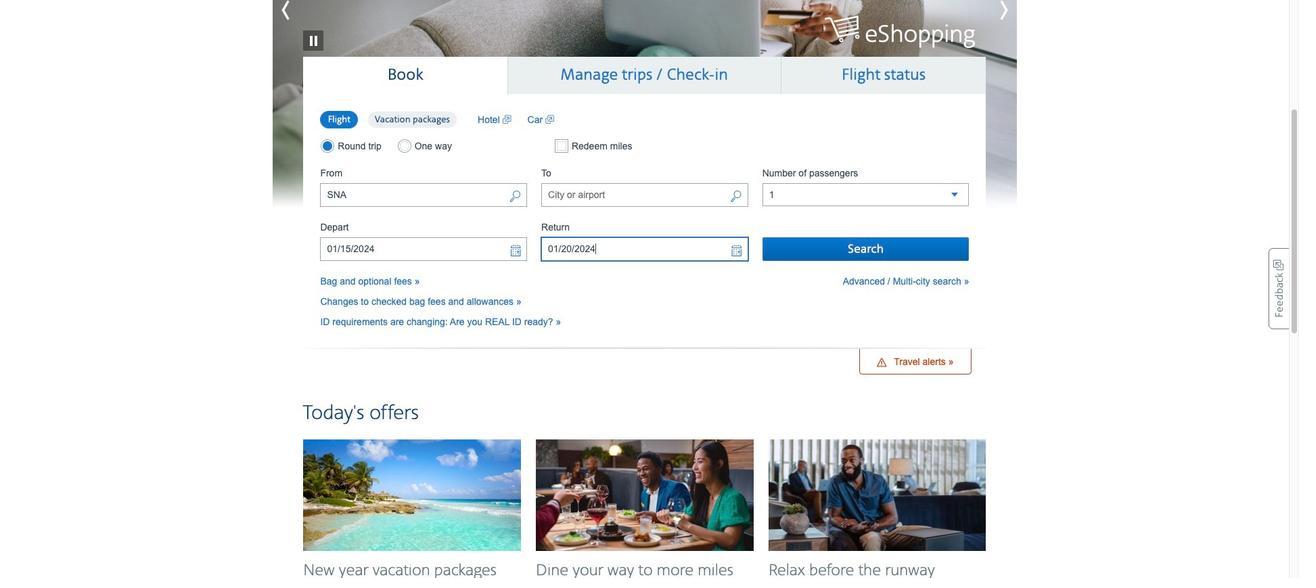 Task type: vqa. For each thing, say whether or not it's contained in the screenshot.
Start the year with 1,000 bonus miles. Shop online at 1,200+ stores by January 15. Opens another site in a new window that may not meet accessibility guidelines. IMAGE
yes



Task type: describe. For each thing, give the bounding box(es) containing it.
start the year with 1,000 bonus miles. shop online at 1,200+ stores by january 15. opens another site in a new window that may not meet accessibility guidelines. image
[[272, 0, 1017, 212]]

2 option group from the top
[[320, 139, 527, 153]]

1 mm/dd/yyyy text field from the left
[[320, 238, 527, 261]]

leave feedback, opens external site in new window image
[[1269, 248, 1290, 330]]

next slide image
[[956, 0, 1017, 27]]

previous slide image
[[272, 0, 333, 27]]

2 tab from the left
[[508, 57, 782, 94]]

3 tab from the left
[[782, 57, 987, 94]]



Task type: locate. For each thing, give the bounding box(es) containing it.
mm/dd/yyyy text field down city or airport text box
[[320, 238, 527, 261]]

pause slideshow image
[[303, 10, 323, 50]]

option group
[[320, 110, 464, 129], [320, 139, 527, 153]]

1 vertical spatial option group
[[320, 139, 527, 153]]

1 option group from the top
[[320, 110, 464, 129]]

1 horizontal spatial mm/dd/yyyy text field
[[542, 238, 749, 261]]

search image
[[730, 190, 742, 205]]

tab list
[[303, 57, 987, 95]]

mm/dd/yyyy text field down city or airport text field at the top
[[542, 238, 749, 261]]

1 tab from the left
[[303, 57, 508, 95]]

None submit
[[763, 238, 970, 261]]

0 vertical spatial option group
[[320, 110, 464, 129]]

tab
[[303, 57, 508, 95], [508, 57, 782, 94], [782, 57, 987, 94]]

newpage image
[[503, 113, 512, 126]]

0 horizontal spatial mm/dd/yyyy text field
[[320, 238, 527, 261]]

newpage image
[[546, 113, 554, 126]]

City or airport text field
[[320, 183, 527, 207]]

City or airport text field
[[542, 183, 749, 207]]

search image
[[509, 190, 521, 205]]

2 mm/dd/yyyy text field from the left
[[542, 238, 749, 261]]

mm/dd/yyyy text field
[[320, 238, 527, 261], [542, 238, 749, 261]]



